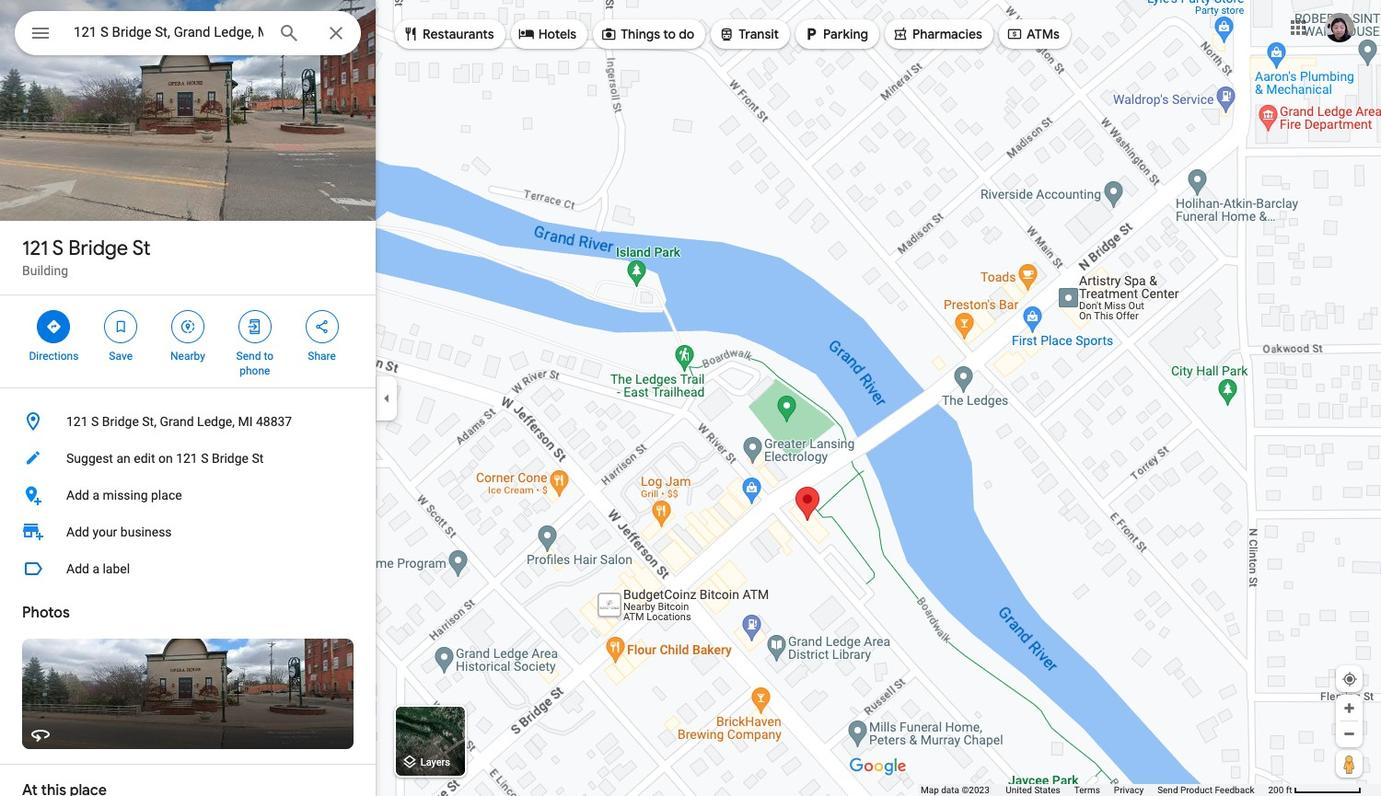 Task type: describe. For each thing, give the bounding box(es) containing it.
st,
[[142, 415, 157, 429]]

directions
[[29, 350, 79, 363]]

parking
[[824, 26, 869, 42]]

grand
[[160, 415, 194, 429]]

transit
[[739, 26, 779, 42]]

add a missing place button
[[0, 477, 376, 514]]

missing
[[103, 488, 148, 503]]

zoom out image
[[1343, 728, 1357, 742]]


[[403, 24, 419, 44]]

footer inside google maps 'element'
[[921, 785, 1269, 797]]

pharmacies
[[913, 26, 983, 42]]


[[29, 20, 52, 46]]

add a missing place
[[66, 488, 182, 503]]

privacy
[[1115, 786, 1144, 796]]

ledge,
[[197, 415, 235, 429]]

send for send product feedback
[[1158, 786, 1179, 796]]

121 s bridge st, grand ledge, mi 48837
[[66, 415, 292, 429]]

s for st
[[52, 236, 64, 262]]


[[601, 24, 617, 44]]

send to phone
[[236, 350, 274, 378]]

product
[[1181, 786, 1213, 796]]

bridge for st,
[[102, 415, 139, 429]]

121 s bridge st main content
[[0, 0, 376, 797]]

add for add your business
[[66, 525, 89, 540]]

 things to do
[[601, 24, 695, 44]]

none field inside 121 s bridge st, grand ledge, mi 48837 "field"
[[74, 21, 263, 43]]

to inside send to phone
[[264, 350, 274, 363]]


[[518, 24, 535, 44]]

add for add a label
[[66, 562, 89, 577]]

show your location image
[[1342, 672, 1359, 688]]

map data ©2023
[[921, 786, 992, 796]]

do
[[679, 26, 695, 42]]

hotels
[[539, 26, 577, 42]]

data
[[942, 786, 960, 796]]

200 ft
[[1269, 786, 1293, 796]]


[[893, 24, 909, 44]]

edit
[[134, 451, 155, 466]]


[[45, 317, 62, 337]]

states
[[1035, 786, 1061, 796]]

add a label button
[[0, 551, 376, 588]]

s inside suggest an edit on 121 s bridge st button
[[201, 451, 209, 466]]

200
[[1269, 786, 1284, 796]]

 parking
[[803, 24, 869, 44]]

mi
[[238, 415, 253, 429]]


[[180, 317, 196, 337]]

121 s bridge st building
[[22, 236, 151, 278]]

200 ft button
[[1269, 786, 1362, 796]]

suggest an edit on 121 s bridge st button
[[0, 440, 376, 477]]


[[1007, 24, 1023, 44]]

 search field
[[15, 11, 361, 59]]


[[247, 317, 263, 337]]

photos
[[22, 604, 70, 623]]

an
[[116, 451, 131, 466]]

 transit
[[719, 24, 779, 44]]

actions for 121 s bridge st region
[[0, 296, 376, 388]]

2 vertical spatial 121
[[176, 451, 198, 466]]

add your business
[[66, 525, 172, 540]]

united states
[[1006, 786, 1061, 796]]

 pharmacies
[[893, 24, 983, 44]]

bridge for st
[[68, 236, 128, 262]]

suggest
[[66, 451, 113, 466]]

your
[[92, 525, 117, 540]]

on
[[158, 451, 173, 466]]

121 for st,
[[66, 415, 88, 429]]

add your business link
[[0, 514, 376, 551]]


[[803, 24, 820, 44]]

a for missing
[[92, 488, 100, 503]]

atms
[[1027, 26, 1060, 42]]

 atms
[[1007, 24, 1060, 44]]



Task type: locate. For each thing, give the bounding box(es) containing it.
s inside 121 s bridge st, grand ledge, mi 48837 button
[[91, 415, 99, 429]]

121 right on
[[176, 451, 198, 466]]

2 vertical spatial s
[[201, 451, 209, 466]]

save
[[109, 350, 133, 363]]

terms button
[[1075, 785, 1101, 797]]

united states button
[[1006, 785, 1061, 797]]

2 vertical spatial add
[[66, 562, 89, 577]]

1 vertical spatial 121
[[66, 415, 88, 429]]

121 up suggest
[[66, 415, 88, 429]]

add for add a missing place
[[66, 488, 89, 503]]

show street view coverage image
[[1337, 751, 1363, 778]]

add a label
[[66, 562, 130, 577]]

nearby
[[170, 350, 205, 363]]

bridge inside 121 s bridge st building
[[68, 236, 128, 262]]

collapse side panel image
[[377, 388, 397, 409]]

to inside  things to do
[[664, 26, 676, 42]]

0 horizontal spatial to
[[264, 350, 274, 363]]

2 horizontal spatial s
[[201, 451, 209, 466]]

s inside 121 s bridge st building
[[52, 236, 64, 262]]

1 vertical spatial bridge
[[102, 415, 139, 429]]

 restaurants
[[403, 24, 494, 44]]

s down ledge,
[[201, 451, 209, 466]]

0 vertical spatial add
[[66, 488, 89, 503]]

privacy button
[[1115, 785, 1144, 797]]

0 vertical spatial send
[[236, 350, 261, 363]]

send
[[236, 350, 261, 363], [1158, 786, 1179, 796]]

to left do on the top
[[664, 26, 676, 42]]

suggest an edit on 121 s bridge st
[[66, 451, 264, 466]]


[[113, 317, 129, 337]]

restaurants
[[423, 26, 494, 42]]

a left missing
[[92, 488, 100, 503]]

a left the label
[[92, 562, 100, 577]]

121 for st
[[22, 236, 48, 262]]

footer containing map data ©2023
[[921, 785, 1269, 797]]

2 add from the top
[[66, 525, 89, 540]]

add
[[66, 488, 89, 503], [66, 525, 89, 540], [66, 562, 89, 577]]

united
[[1006, 786, 1033, 796]]

121 inside 121 s bridge st building
[[22, 236, 48, 262]]

building
[[22, 263, 68, 278]]

footer
[[921, 785, 1269, 797]]

bridge
[[68, 236, 128, 262], [102, 415, 139, 429], [212, 451, 249, 466]]

google maps element
[[0, 0, 1382, 797]]

st inside suggest an edit on 121 s bridge st button
[[252, 451, 264, 466]]


[[719, 24, 735, 44]]

1 horizontal spatial to
[[664, 26, 676, 42]]

ft
[[1287, 786, 1293, 796]]

layers
[[421, 758, 450, 770]]

1 vertical spatial add
[[66, 525, 89, 540]]

3 add from the top
[[66, 562, 89, 577]]

s
[[52, 236, 64, 262], [91, 415, 99, 429], [201, 451, 209, 466]]

121 up building
[[22, 236, 48, 262]]

2 a from the top
[[92, 562, 100, 577]]

1 vertical spatial s
[[91, 415, 99, 429]]

label
[[103, 562, 130, 577]]

1 horizontal spatial s
[[91, 415, 99, 429]]

 hotels
[[518, 24, 577, 44]]

121
[[22, 236, 48, 262], [66, 415, 88, 429], [176, 451, 198, 466]]

©2023
[[962, 786, 990, 796]]

0 horizontal spatial s
[[52, 236, 64, 262]]

send product feedback button
[[1158, 785, 1255, 797]]

0 vertical spatial 121
[[22, 236, 48, 262]]

s for st,
[[91, 415, 99, 429]]

map
[[921, 786, 939, 796]]

a
[[92, 488, 100, 503], [92, 562, 100, 577]]

0 vertical spatial to
[[664, 26, 676, 42]]

1 horizontal spatial st
[[252, 451, 264, 466]]

bridge up 
[[68, 236, 128, 262]]

1 vertical spatial a
[[92, 562, 100, 577]]

s up building
[[52, 236, 64, 262]]

to up phone
[[264, 350, 274, 363]]

things
[[621, 26, 661, 42]]

1 vertical spatial st
[[252, 451, 264, 466]]

bridge down ledge,
[[212, 451, 249, 466]]

0 vertical spatial bridge
[[68, 236, 128, 262]]

st
[[132, 236, 151, 262], [252, 451, 264, 466]]

0 horizontal spatial send
[[236, 350, 261, 363]]

send inside button
[[1158, 786, 1179, 796]]

0 horizontal spatial st
[[132, 236, 151, 262]]

1 vertical spatial send
[[1158, 786, 1179, 796]]

48837
[[256, 415, 292, 429]]

add left your
[[66, 525, 89, 540]]

1 vertical spatial to
[[264, 350, 274, 363]]

feedback
[[1215, 786, 1255, 796]]

None field
[[74, 21, 263, 43]]

1 horizontal spatial 121
[[66, 415, 88, 429]]

0 vertical spatial s
[[52, 236, 64, 262]]

add left the label
[[66, 562, 89, 577]]

1 horizontal spatial send
[[1158, 786, 1179, 796]]

business
[[121, 525, 172, 540]]

a for label
[[92, 562, 100, 577]]

0 vertical spatial st
[[132, 236, 151, 262]]

phone
[[240, 365, 270, 378]]


[[314, 317, 330, 337]]

google account: michele murakami  
(michele.murakami@adept.ai) image
[[1326, 13, 1355, 42]]

send inside send to phone
[[236, 350, 261, 363]]

add down suggest
[[66, 488, 89, 503]]

send left the product
[[1158, 786, 1179, 796]]

terms
[[1075, 786, 1101, 796]]

 button
[[15, 11, 66, 59]]

to
[[664, 26, 676, 42], [264, 350, 274, 363]]

bridge left st, at the left bottom of the page
[[102, 415, 139, 429]]

1 add from the top
[[66, 488, 89, 503]]

s up suggest
[[91, 415, 99, 429]]

1 a from the top
[[92, 488, 100, 503]]

send product feedback
[[1158, 786, 1255, 796]]

0 vertical spatial a
[[92, 488, 100, 503]]

share
[[308, 350, 336, 363]]

send for send to phone
[[236, 350, 261, 363]]

st inside 121 s bridge st building
[[132, 236, 151, 262]]

121 s bridge st, grand ledge, mi 48837 button
[[0, 403, 376, 440]]

121 S Bridge St, Grand Ledge, MI 48837 field
[[15, 11, 361, 55]]

0 horizontal spatial 121
[[22, 236, 48, 262]]

place
[[151, 488, 182, 503]]

2 horizontal spatial 121
[[176, 451, 198, 466]]

2 vertical spatial bridge
[[212, 451, 249, 466]]

zoom in image
[[1343, 702, 1357, 716]]

send up phone
[[236, 350, 261, 363]]



Task type: vqa. For each thing, say whether or not it's contained in the screenshot.
VUE in button
no



